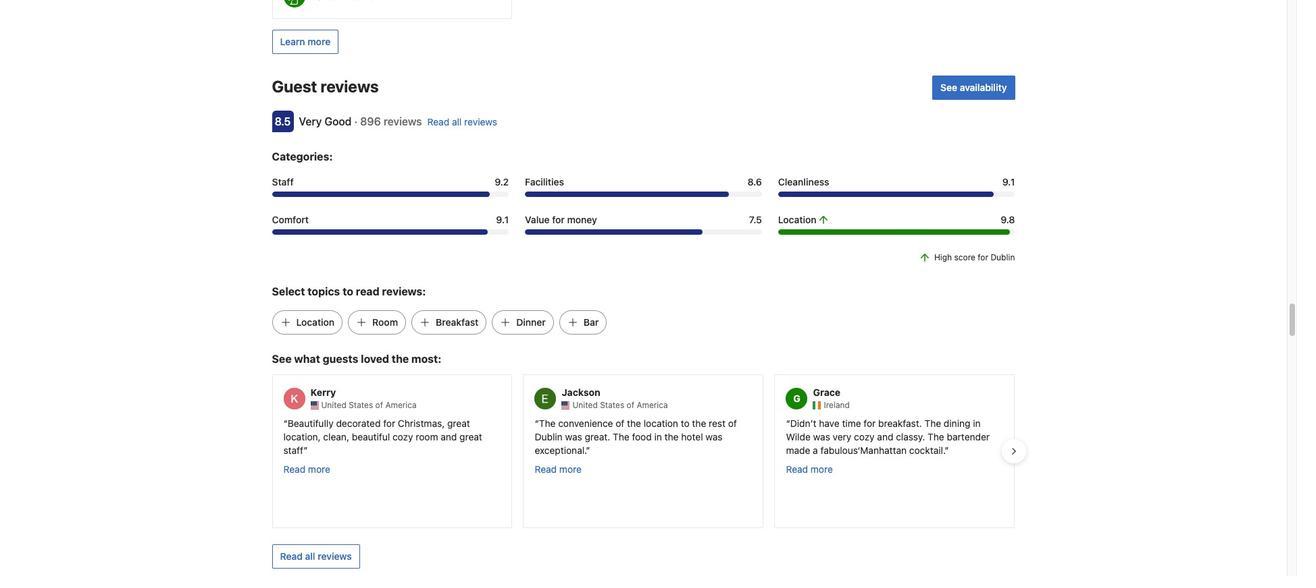 Task type: locate. For each thing, give the bounding box(es) containing it.
see availability button
[[932, 76, 1015, 100]]

convenience
[[558, 418, 613, 430]]

1 horizontal spatial united states of america
[[573, 401, 668, 411]]

" inside " didn't have time for breakfast. the dining in wilde was very cozy and classy. the bartender made a fabulous'manhattan cocktail.
[[786, 418, 790, 430]]

3 read more button from the left
[[786, 464, 833, 477]]

of up the " the convenience of the location to the rest of dublin was great. the food in the hotel was exceptional.
[[627, 401, 634, 411]]

and inside '" beautifully decorated for christmas, great location, clean, beautiful cozy room and great staff'
[[441, 432, 457, 443]]

and right room
[[441, 432, 457, 443]]

breakfast.
[[878, 418, 922, 430]]

0 horizontal spatial "
[[304, 445, 308, 457]]

9.1
[[1002, 176, 1015, 188], [496, 214, 509, 226]]

united down the jackson
[[573, 401, 598, 411]]

" down bartender
[[945, 445, 949, 457]]

0 horizontal spatial read more
[[283, 464, 330, 476]]

cozy inside '" beautifully decorated for christmas, great location, clean, beautiful cozy room and great staff'
[[393, 432, 413, 443]]

" down 'location,'
[[304, 445, 308, 457]]

0 vertical spatial to
[[343, 286, 353, 298]]

2 horizontal spatial read more button
[[786, 464, 833, 477]]

2 read more button from the left
[[535, 464, 582, 477]]

0 horizontal spatial to
[[343, 286, 353, 298]]

·
[[354, 115, 358, 128]]

read for " beautifully decorated for christmas, great location, clean, beautiful cozy room and great staff
[[283, 464, 305, 476]]

for
[[552, 214, 565, 226], [978, 253, 988, 263], [383, 418, 395, 430], [864, 418, 876, 430]]

read
[[356, 286, 380, 298]]

hotel
[[681, 432, 703, 443]]

more down exceptional.
[[559, 464, 582, 476]]

3 read more from the left
[[786, 464, 833, 476]]

0 vertical spatial 9.1
[[1002, 176, 1015, 188]]

0 vertical spatial see
[[941, 82, 957, 93]]

1 united states of america image from the left
[[310, 402, 319, 410]]

beautiful
[[352, 432, 390, 443]]

see availability
[[941, 82, 1007, 93]]

1 horizontal spatial cozy
[[854, 432, 875, 443]]

1 horizontal spatial "
[[535, 418, 539, 430]]

america up location
[[637, 401, 668, 411]]

of right rest
[[728, 418, 737, 430]]

read more button
[[283, 464, 330, 477], [535, 464, 582, 477], [786, 464, 833, 477]]

united states of america up decorated
[[321, 401, 417, 411]]

topics
[[308, 286, 340, 298]]

reviews inside the guest reviews element
[[321, 77, 379, 96]]

" up 'location,'
[[283, 418, 288, 430]]

1 vertical spatial in
[[654, 432, 662, 443]]

" inside '" beautifully decorated for christmas, great location, clean, beautiful cozy room and great staff'
[[283, 418, 288, 430]]

0 horizontal spatial all
[[305, 552, 315, 563]]

to
[[343, 286, 353, 298], [681, 418, 690, 430]]

grace
[[813, 387, 841, 398]]

" beautifully decorated for christmas, great location, clean, beautiful cozy room and great staff
[[283, 418, 482, 457]]

g
[[793, 393, 800, 405]]

wilde
[[786, 432, 811, 443]]

8.6
[[748, 176, 762, 188]]

learn more button
[[272, 30, 339, 54]]

was down convenience
[[565, 432, 582, 443]]

very
[[833, 432, 852, 443]]

read all reviews
[[427, 116, 497, 128], [280, 552, 352, 563]]

0 horizontal spatial read all reviews
[[280, 552, 352, 563]]

0 horizontal spatial cozy
[[393, 432, 413, 443]]

america for christmas,
[[385, 401, 417, 411]]

most:
[[411, 353, 441, 365]]

9.1 up 9.8 in the right of the page
[[1002, 176, 1015, 188]]

1 horizontal spatial america
[[637, 401, 668, 411]]

"
[[283, 418, 288, 430], [535, 418, 539, 430], [786, 418, 790, 430]]

all
[[452, 116, 462, 128], [305, 552, 315, 563]]

1 horizontal spatial see
[[941, 82, 957, 93]]

1 horizontal spatial united states of america image
[[562, 402, 570, 410]]

1 horizontal spatial states
[[600, 401, 624, 411]]

0 horizontal spatial dublin
[[535, 432, 563, 443]]

states up convenience
[[600, 401, 624, 411]]

1 america from the left
[[385, 401, 417, 411]]

see what guests loved the most:
[[272, 353, 441, 365]]

read more button for " didn't have time for breakfast. the dining in wilde was very cozy and classy. the bartender made a fabulous'manhattan cocktail.
[[786, 464, 833, 477]]

the up cocktail. on the right
[[928, 432, 944, 443]]

was up a
[[813, 432, 830, 443]]

location
[[644, 418, 678, 430]]

1 horizontal spatial was
[[706, 432, 723, 443]]

in inside " didn't have time for breakfast. the dining in wilde was very cozy and classy. the bartender made a fabulous'manhattan cocktail.
[[973, 418, 981, 430]]

" for staff
[[304, 445, 308, 457]]

0 horizontal spatial states
[[349, 401, 373, 411]]

1 read more button from the left
[[283, 464, 330, 477]]

1 vertical spatial see
[[272, 353, 292, 365]]

" for " the convenience of the location to the rest of dublin was great. the food in the hotel was exceptional.
[[535, 418, 539, 430]]

dublin
[[991, 253, 1015, 263], [535, 432, 563, 443]]

2 horizontal spatial "
[[786, 418, 790, 430]]

2 horizontal spatial was
[[813, 432, 830, 443]]

read more down a
[[786, 464, 833, 476]]

dublin up exceptional.
[[535, 432, 563, 443]]

united states of america image for jackson
[[562, 402, 570, 410]]

united states of america image down kerry
[[310, 402, 319, 410]]

" up wilde
[[786, 418, 790, 430]]

for up beautiful at left bottom
[[383, 418, 395, 430]]

read more down staff
[[283, 464, 330, 476]]

great right 'christmas,'
[[447, 418, 470, 430]]

cozy down 'christmas,'
[[393, 432, 413, 443]]

cozy inside " didn't have time for breakfast. the dining in wilde was very cozy and classy. the bartender made a fabulous'manhattan cocktail.
[[854, 432, 875, 443]]

0 vertical spatial in
[[973, 418, 981, 430]]

room
[[416, 432, 438, 443]]

the down location
[[665, 432, 679, 443]]

2 united states of america image from the left
[[562, 402, 570, 410]]

review categories element
[[272, 148, 333, 165]]

to up hotel
[[681, 418, 690, 430]]

1 horizontal spatial read all reviews
[[427, 116, 497, 128]]

and inside " didn't have time for breakfast. the dining in wilde was very cozy and classy. the bartender made a fabulous'manhattan cocktail.
[[877, 432, 893, 443]]

in inside the " the convenience of the location to the rest of dublin was great. the food in the hotel was exceptional.
[[654, 432, 662, 443]]

very
[[299, 115, 322, 128]]

location 9.8 meter
[[778, 230, 1015, 235]]

united
[[321, 401, 346, 411], [573, 401, 598, 411]]

0 horizontal spatial united
[[321, 401, 346, 411]]

united states of america
[[321, 401, 417, 411], [573, 401, 668, 411]]

2 " from the left
[[586, 445, 590, 457]]

united for jackson
[[573, 401, 598, 411]]

classy.
[[896, 432, 925, 443]]

staff
[[283, 445, 304, 457]]

categories:
[[272, 151, 333, 163]]

3 " from the left
[[945, 445, 949, 457]]

read all reviews inside button
[[280, 552, 352, 563]]

value
[[525, 214, 550, 226]]

2 " from the left
[[535, 418, 539, 430]]

1 vertical spatial location
[[296, 317, 335, 328]]

select
[[272, 286, 305, 298]]

read more button down a
[[786, 464, 833, 477]]

1 cozy from the left
[[393, 432, 413, 443]]

location
[[778, 214, 816, 226], [296, 317, 335, 328]]

1 vertical spatial dublin
[[535, 432, 563, 443]]

" for the
[[586, 445, 590, 457]]

8.5
[[275, 115, 291, 128]]

made
[[786, 445, 810, 457]]

" didn't have time for breakfast. the dining in wilde was very cozy and classy. the bartender made a fabulous'manhattan cocktail.
[[786, 418, 990, 457]]

and down breakfast.
[[877, 432, 893, 443]]

the
[[392, 353, 409, 365], [627, 418, 641, 430], [692, 418, 706, 430], [665, 432, 679, 443]]

1 horizontal spatial to
[[681, 418, 690, 430]]

0 vertical spatial location
[[778, 214, 816, 226]]

to left read
[[343, 286, 353, 298]]

0 horizontal spatial united states of america
[[321, 401, 417, 411]]

9.1 left value
[[496, 214, 509, 226]]

0 vertical spatial dublin
[[991, 253, 1015, 263]]

1 horizontal spatial read more button
[[535, 464, 582, 477]]

3 was from the left
[[813, 432, 830, 443]]

0 horizontal spatial see
[[272, 353, 292, 365]]

cleanliness
[[778, 176, 829, 188]]

1 horizontal spatial dublin
[[991, 253, 1015, 263]]

cozy
[[393, 432, 413, 443], [854, 432, 875, 443]]

dublin right score
[[991, 253, 1015, 263]]

read more button down staff
[[283, 464, 330, 477]]

1 " from the left
[[283, 418, 288, 430]]

more for didn't have time for breakfast. the dining in wilde was very cozy and classy. the bartender made a fabulous'manhattan cocktail.
[[811, 464, 833, 476]]

more right learn
[[308, 36, 331, 47]]

read more down exceptional.
[[535, 464, 582, 476]]

2 horizontal spatial "
[[945, 445, 949, 457]]

0 horizontal spatial america
[[385, 401, 417, 411]]

more
[[308, 36, 331, 47], [308, 464, 330, 476], [559, 464, 582, 476], [811, 464, 833, 476]]

value for money 7.5 meter
[[525, 230, 762, 235]]

america for the
[[637, 401, 668, 411]]

1 read more from the left
[[283, 464, 330, 476]]

0 horizontal spatial read more button
[[283, 464, 330, 477]]

the up exceptional.
[[539, 418, 556, 430]]

great
[[447, 418, 470, 430], [459, 432, 482, 443]]

united states of america image down the jackson
[[562, 402, 570, 410]]

1 was from the left
[[565, 432, 582, 443]]

of
[[375, 401, 383, 411], [627, 401, 634, 411], [616, 418, 624, 430], [728, 418, 737, 430]]

2 states from the left
[[600, 401, 624, 411]]

availability
[[960, 82, 1007, 93]]

learn
[[280, 36, 305, 47]]

1 " from the left
[[304, 445, 308, 457]]

see
[[941, 82, 957, 93], [272, 353, 292, 365]]

kerry
[[310, 387, 336, 398]]

1 horizontal spatial location
[[778, 214, 816, 226]]

in up bartender
[[973, 418, 981, 430]]

was down rest
[[706, 432, 723, 443]]

2 read more from the left
[[535, 464, 582, 476]]

what
[[294, 353, 320, 365]]

location down topics
[[296, 317, 335, 328]]

select topics to read reviews:
[[272, 286, 426, 298]]

1 vertical spatial to
[[681, 418, 690, 430]]

see left what
[[272, 353, 292, 365]]

1 united from the left
[[321, 401, 346, 411]]

0 horizontal spatial was
[[565, 432, 582, 443]]

0 horizontal spatial 9.1
[[496, 214, 509, 226]]

1 vertical spatial 9.1
[[496, 214, 509, 226]]

didn't
[[790, 418, 816, 430]]

1 horizontal spatial united
[[573, 401, 598, 411]]

united states of america image for kerry
[[310, 402, 319, 410]]

0 horizontal spatial in
[[654, 432, 662, 443]]

cleanliness 9.1 meter
[[778, 192, 1015, 197]]

2 united from the left
[[573, 401, 598, 411]]

was
[[565, 432, 582, 443], [706, 432, 723, 443], [813, 432, 830, 443]]

high score for dublin
[[934, 253, 1015, 263]]

" down great.
[[586, 445, 590, 457]]

1 states from the left
[[349, 401, 373, 411]]

1 vertical spatial read all reviews
[[280, 552, 352, 563]]

1 horizontal spatial and
[[877, 432, 893, 443]]

2 united states of america from the left
[[573, 401, 668, 411]]

see inside see availability button
[[941, 82, 957, 93]]

1 horizontal spatial "
[[586, 445, 590, 457]]

and
[[441, 432, 457, 443], [877, 432, 893, 443]]

the up food
[[627, 418, 641, 430]]

see left availability
[[941, 82, 957, 93]]

rest
[[709, 418, 726, 430]]

"
[[304, 445, 308, 457], [586, 445, 590, 457], [945, 445, 949, 457]]

1 horizontal spatial 9.1
[[1002, 176, 1015, 188]]

the
[[539, 418, 556, 430], [925, 418, 941, 430], [613, 432, 629, 443], [928, 432, 944, 443]]

1 horizontal spatial read more
[[535, 464, 582, 476]]

united states of america for decorated
[[321, 401, 417, 411]]

0 vertical spatial all
[[452, 116, 462, 128]]

read more for " didn't have time for breakfast. the dining in wilde was very cozy and classy. the bartender made a fabulous'manhattan cocktail.
[[786, 464, 833, 476]]

" up exceptional.
[[535, 418, 539, 430]]

america up 'christmas,'
[[385, 401, 417, 411]]

this is a carousel with rotating slides. it displays featured reviews of the property. use the next and previous buttons to navigate. region
[[261, 369, 1026, 535]]

great right room
[[459, 432, 482, 443]]

" inside the " the convenience of the location to the rest of dublin was great. the food in the hotel was exceptional.
[[535, 418, 539, 430]]

states up decorated
[[349, 401, 373, 411]]

1 and from the left
[[441, 432, 457, 443]]

2 america from the left
[[637, 401, 668, 411]]

more down a
[[811, 464, 833, 476]]

2 cozy from the left
[[854, 432, 875, 443]]

1 vertical spatial all
[[305, 552, 315, 563]]

" for " didn't have time for breakfast. the dining in wilde was very cozy and classy. the bartender made a fabulous'manhattan cocktail.
[[786, 418, 790, 430]]

for right time
[[864, 418, 876, 430]]

read more button down exceptional.
[[535, 464, 582, 477]]

cozy up the fabulous'manhattan
[[854, 432, 875, 443]]

2 was from the left
[[706, 432, 723, 443]]

0 horizontal spatial "
[[283, 418, 288, 430]]

1 united states of america from the left
[[321, 401, 417, 411]]

0 horizontal spatial united states of america image
[[310, 402, 319, 410]]

read more
[[283, 464, 330, 476], [535, 464, 582, 476], [786, 464, 833, 476]]

in
[[973, 418, 981, 430], [654, 432, 662, 443]]

0 horizontal spatial location
[[296, 317, 335, 328]]

0 horizontal spatial and
[[441, 432, 457, 443]]

united states of america up the " the convenience of the location to the rest of dublin was great. the food in the hotel was exceptional.
[[573, 401, 668, 411]]

3 " from the left
[[786, 418, 790, 430]]

united down kerry
[[321, 401, 346, 411]]

score
[[954, 253, 976, 263]]

1 horizontal spatial in
[[973, 418, 981, 430]]

united states of america image
[[310, 402, 319, 410], [562, 402, 570, 410]]

more down clean,
[[308, 464, 330, 476]]

in down location
[[654, 432, 662, 443]]

very good · 896 reviews
[[299, 115, 422, 128]]

location down cleanliness
[[778, 214, 816, 226]]

2 and from the left
[[877, 432, 893, 443]]

2 horizontal spatial read more
[[786, 464, 833, 476]]



Task type: describe. For each thing, give the bounding box(es) containing it.
food
[[632, 432, 652, 443]]

scored 8.5 element
[[272, 111, 294, 132]]

all inside the read all reviews button
[[305, 552, 315, 563]]

cocktail.
[[909, 445, 945, 457]]

great.
[[585, 432, 610, 443]]

money
[[567, 214, 597, 226]]

1 horizontal spatial all
[[452, 116, 462, 128]]

staff 9.2 meter
[[272, 192, 509, 197]]

read for " the convenience of the location to the rest of dublin was great. the food in the hotel was exceptional.
[[535, 464, 557, 476]]

0 vertical spatial great
[[447, 418, 470, 430]]

0 vertical spatial read all reviews
[[427, 116, 497, 128]]

the left food
[[613, 432, 629, 443]]

facilities 8.6 meter
[[525, 192, 762, 197]]

dining
[[944, 418, 970, 430]]

loved
[[361, 353, 389, 365]]

for right score
[[978, 253, 988, 263]]

9.2
[[495, 176, 509, 188]]

896
[[360, 115, 381, 128]]

learn more
[[280, 36, 331, 47]]

of up decorated
[[375, 401, 383, 411]]

breakfast
[[436, 317, 479, 328]]

for inside '" beautifully decorated for christmas, great location, clean, beautiful cozy room and great staff'
[[383, 418, 395, 430]]

room
[[372, 317, 398, 328]]

states for decorated
[[349, 401, 373, 411]]

to inside the " the convenience of the location to the rest of dublin was great. the food in the hotel was exceptional.
[[681, 418, 690, 430]]

guest reviews
[[272, 77, 379, 96]]

guest reviews element
[[272, 76, 927, 97]]

more for beautifully decorated for christmas, great location, clean, beautiful cozy room and great staff
[[308, 464, 330, 476]]

clean,
[[323, 432, 349, 443]]

9.1 for cleanliness
[[1002, 176, 1015, 188]]

the up hotel
[[692, 418, 706, 430]]

read more for " beautifully decorated for christmas, great location, clean, beautiful cozy room and great staff
[[283, 464, 330, 476]]

high
[[934, 253, 952, 263]]

dinner
[[516, 317, 546, 328]]

rated very good element
[[299, 115, 352, 128]]

ireland
[[824, 401, 850, 411]]

" for and
[[945, 445, 949, 457]]

united states of america for convenience
[[573, 401, 668, 411]]

see for see what guests loved the most:
[[272, 353, 292, 365]]

7.5
[[749, 214, 762, 226]]

read for " didn't have time for breakfast. the dining in wilde was very cozy and classy. the bartender made a fabulous'manhattan cocktail.
[[786, 464, 808, 476]]

facilities
[[525, 176, 564, 188]]

of right convenience
[[616, 418, 624, 430]]

comfort
[[272, 214, 309, 226]]

ireland image
[[813, 402, 821, 410]]

the left dining
[[925, 418, 941, 430]]

1 vertical spatial great
[[459, 432, 482, 443]]

bar
[[584, 317, 599, 328]]

dublin inside the " the convenience of the location to the rest of dublin was great. the food in the hotel was exceptional.
[[535, 432, 563, 443]]

good
[[325, 115, 352, 128]]

read more for " the convenience of the location to the rest of dublin was great. the food in the hotel was exceptional.
[[535, 464, 582, 476]]

location,
[[283, 432, 321, 443]]

see for see availability
[[941, 82, 957, 93]]

was inside " didn't have time for breakfast. the dining in wilde was very cozy and classy. the bartender made a fabulous'manhattan cocktail.
[[813, 432, 830, 443]]

guest
[[272, 77, 317, 96]]

time
[[842, 418, 861, 430]]

decorated
[[336, 418, 381, 430]]

reviews:
[[382, 286, 426, 298]]

jackson
[[562, 387, 600, 398]]

have
[[819, 418, 840, 430]]

staff
[[272, 176, 294, 188]]

more for the convenience of the location to the rest of dublin was great. the food in the hotel was exceptional.
[[559, 464, 582, 476]]

more inside button
[[308, 36, 331, 47]]

read more button for " the convenience of the location to the rest of dublin was great. the food in the hotel was exceptional.
[[535, 464, 582, 477]]

fabulous'manhattan
[[821, 445, 907, 457]]

read all reviews button
[[272, 545, 360, 570]]

comfort 9.1 meter
[[272, 230, 509, 235]]

beautifully
[[288, 418, 334, 430]]

exceptional.
[[535, 445, 586, 457]]

united for kerry
[[321, 401, 346, 411]]

" the convenience of the location to the rest of dublin was great. the food in the hotel was exceptional.
[[535, 418, 737, 457]]

christmas,
[[398, 418, 445, 430]]

9.1 for comfort
[[496, 214, 509, 226]]

read more button for " beautifully decorated for christmas, great location, clean, beautiful cozy room and great staff
[[283, 464, 330, 477]]

for right value
[[552, 214, 565, 226]]

the right loved in the left of the page
[[392, 353, 409, 365]]

a
[[813, 445, 818, 457]]

states for convenience
[[600, 401, 624, 411]]

value for money
[[525, 214, 597, 226]]

read inside button
[[280, 552, 303, 563]]

guests
[[323, 353, 358, 365]]

" for " beautifully decorated for christmas, great location, clean, beautiful cozy room and great staff
[[283, 418, 288, 430]]

for inside " didn't have time for breakfast. the dining in wilde was very cozy and classy. the bartender made a fabulous'manhattan cocktail.
[[864, 418, 876, 430]]

bartender
[[947, 432, 990, 443]]

reviews inside the read all reviews button
[[318, 552, 352, 563]]

9.8
[[1001, 214, 1015, 226]]



Task type: vqa. For each thing, say whether or not it's contained in the screenshot.
2nd United from the right
yes



